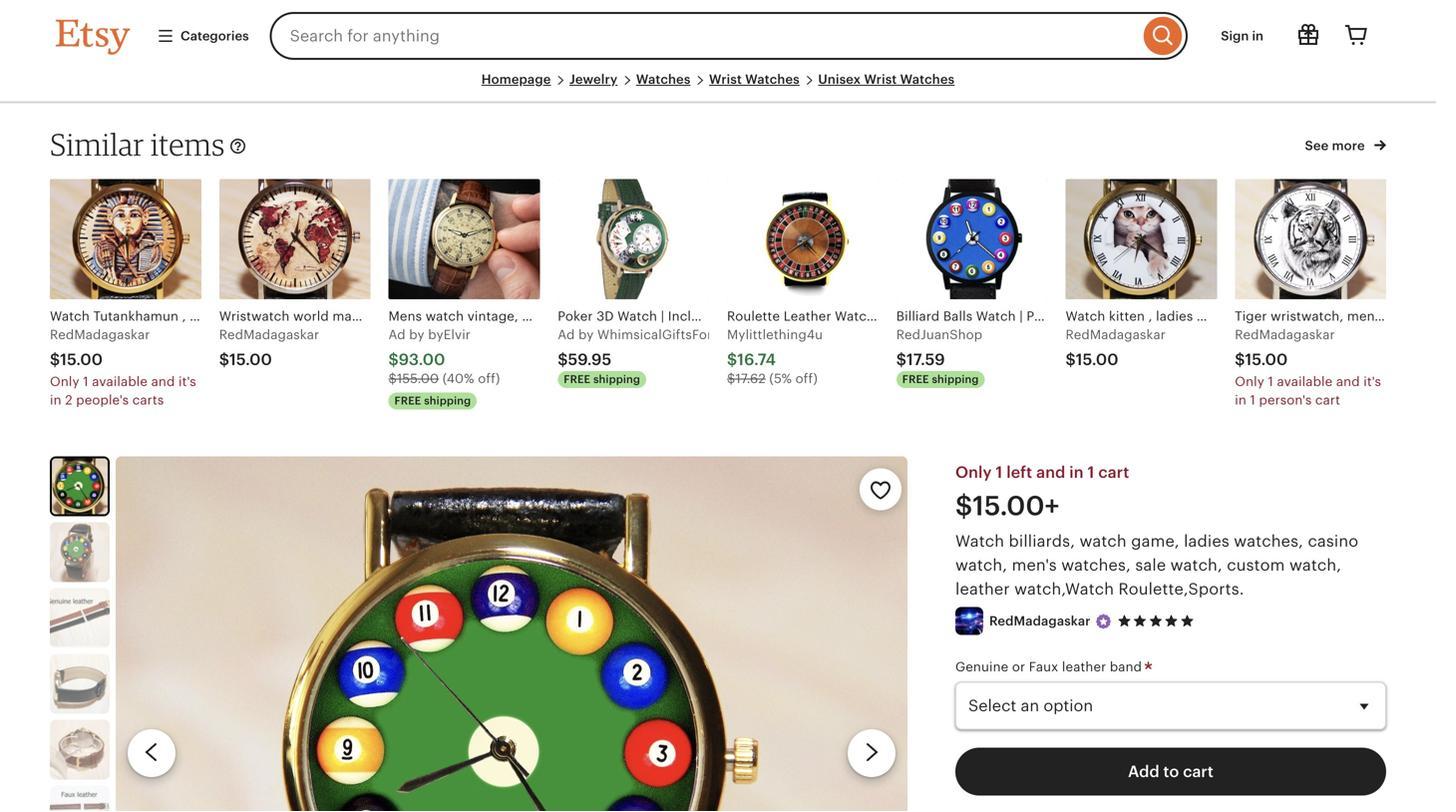 Task type: describe. For each thing, give the bounding box(es) containing it.
ladies
[[1184, 532, 1230, 550]]

93.00
[[399, 351, 445, 369]]

see more link
[[1305, 134, 1387, 155]]

3 15.00 from the left
[[1076, 351, 1119, 369]]

items
[[151, 126, 225, 163]]

1 left person's
[[1251, 392, 1256, 407]]

similar items
[[50, 126, 225, 163]]

watch kitten , ladies watch, children's clock, cat watch, watch gift, watch beast, lovely watch, women's watches, brown watch, watch red cat image
[[1066, 179, 1217, 299]]

roulette leather watch, game watch, unisex watch, winnings watch, money watch, casino watch image
[[727, 179, 879, 299]]

2
[[65, 392, 73, 407]]

homepage link
[[482, 72, 551, 87]]

3 watches from the left
[[901, 72, 955, 87]]

by for 93.00
[[409, 327, 425, 342]]

watch billiards, watch game, ladies watches, casino watch, men's watches, sale watch,  custom watch, leather watch,watch roulette,sports.
[[956, 532, 1359, 598]]

watch,watch
[[1015, 580, 1115, 598]]

watch billiards, watch game, ladies watches, casino watch, men's watches, sale watch, custom watch, leather watch,watch roulette,sports. image 4 image
[[50, 654, 110, 714]]

only inside "only 1 left and in 1 cart $15.00+"
[[956, 463, 992, 481]]

d for 93.00
[[397, 327, 406, 342]]

1 horizontal spatial watch billiards, watch game, ladies watches, casino watch, men's watches, sale watch, custom watch, leather watch,watch roulette,sports. image 1 image
[[116, 456, 908, 811]]

in inside button
[[1252, 28, 1264, 43]]

$ inside redjuanshop $ 17.59 free shipping
[[897, 351, 907, 369]]

3 watch, from the left
[[1290, 556, 1342, 574]]

sign in button
[[1206, 18, 1279, 54]]

watch billiards, watch game, ladies watches, casino watch, men's watches, sale watch, custom watch, leather watch,watch roulette,sports. image 2 image
[[50, 522, 110, 582]]

game,
[[1132, 532, 1180, 550]]

or
[[1012, 659, 1026, 674]]

and for 1 person's cart
[[1337, 374, 1360, 389]]

$15.00+
[[956, 490, 1060, 521]]

0 horizontal spatial watch billiards, watch game, ladies watches, casino watch, men's watches, sale watch, custom watch, leather watch,watch roulette,sports. image 1 image
[[52, 458, 108, 514]]

categories button
[[142, 18, 264, 54]]

genuine or faux leather band
[[956, 659, 1146, 674]]

free inside redjuanshop $ 17.59 free shipping
[[903, 373, 929, 386]]

cart for add to cart
[[1183, 763, 1214, 781]]

1 vertical spatial leather
[[1062, 659, 1107, 674]]

leather inside watch billiards, watch game, ladies watches, casino watch, men's watches, sale watch,  custom watch, leather watch,watch roulette,sports.
[[956, 580, 1010, 598]]

in inside "only 1 left and in 1 cart $15.00+"
[[1070, 463, 1084, 481]]

1 redmadagaskar $ 15.00 from the left
[[50, 327, 150, 369]]

mens watch vintage, wrist watch, mechanical watch, gift for men, military watch, vintage watch, gift for boyfriend, watches for men image
[[389, 179, 540, 299]]

1 horizontal spatial watches,
[[1234, 532, 1304, 550]]

men's
[[1012, 556, 1057, 574]]

(5%
[[770, 371, 792, 386]]

watch
[[956, 532, 1005, 550]]

billiard balls watch | pool table clock (blue) | leather watch | ladies watch | men's watch | sports |  birthday gift idea | accessory image
[[897, 179, 1048, 299]]

people's
[[76, 392, 129, 407]]

17.62
[[736, 371, 766, 386]]

tiger wristwatch, men's watch, women's watch, black and white watch, leather watch, christmas gift watch image
[[1235, 179, 1387, 299]]

1 person's cart
[[1251, 392, 1341, 407]]

person's
[[1260, 392, 1312, 407]]

1 watches from the left
[[636, 72, 691, 87]]

2 15.00 from the left
[[230, 351, 272, 369]]

2 watch, from the left
[[1171, 556, 1223, 574]]

a for 59.95
[[558, 327, 567, 342]]

unisex wrist watches
[[818, 72, 955, 87]]

2 watches from the left
[[745, 72, 800, 87]]

only for 1
[[1235, 374, 1265, 389]]

add to cart button
[[956, 748, 1387, 796]]

3 redmadagaskar $ 15.00 from the left
[[1066, 327, 1166, 369]]

only 1 available and it's in for person's
[[1235, 374, 1382, 407]]

to
[[1164, 763, 1180, 781]]

genuine
[[956, 659, 1009, 674]]

jewelry link
[[570, 72, 618, 87]]

cart inside "only 1 left and in 1 cart $15.00+"
[[1099, 463, 1130, 481]]

billiards,
[[1009, 532, 1076, 550]]

homepage
[[482, 72, 551, 87]]

star_seller image
[[1095, 613, 1113, 630]]

redmadagaskar image
[[956, 607, 984, 635]]

mylittlething4u
[[727, 327, 823, 342]]

mylittlething4u $ 16.74 $ 17.62 (5% off)
[[727, 327, 823, 386]]

add to cart
[[1128, 763, 1214, 781]]

redmadagaskar link
[[990, 612, 1091, 630]]

1 up person's
[[1268, 374, 1274, 389]]

only 1 left and in 1 cart $15.00+
[[956, 463, 1130, 521]]

it's for 1 person's cart
[[1364, 374, 1382, 389]]

16.74
[[738, 351, 776, 369]]

redmadagaskar up people's
[[50, 327, 150, 342]]

left
[[1007, 463, 1033, 481]]

byelvir
[[428, 327, 471, 342]]

wristwatch world map, watch map america, watch globe, men's watch, watch earth, red map of the world, traveler's watch, watches handmade, image
[[219, 179, 371, 299]]

more
[[1332, 138, 1365, 153]]

59.95
[[568, 351, 612, 369]]



Task type: locate. For each thing, give the bounding box(es) containing it.
only up 2 on the left
[[50, 374, 79, 389]]

only up person's
[[1235, 374, 1265, 389]]

d up 93.00
[[397, 327, 406, 342]]

off) inside mylittlething4u $ 16.74 $ 17.62 (5% off)
[[796, 371, 818, 386]]

1 only 1 available and it's in from the left
[[50, 374, 196, 407]]

only 1 available and it's in
[[50, 374, 196, 407], [1235, 374, 1382, 407]]

sale
[[1136, 556, 1166, 574]]

free inside a d by whimsicalgiftsforyou $ 59.95 free shipping
[[564, 373, 591, 386]]

1 horizontal spatial d
[[567, 327, 575, 342]]

similar
[[50, 126, 144, 163]]

jewelry
[[570, 72, 618, 87]]

only 1 available and it's in for people's
[[50, 374, 196, 407]]

1 horizontal spatial cart
[[1183, 763, 1214, 781]]

a d by byelvir $ 93.00 $ 155.00 (40% off) free shipping
[[389, 327, 500, 407]]

0 horizontal spatial shipping
[[424, 394, 471, 407]]

custom
[[1227, 556, 1286, 574]]

cart for 1 person's cart
[[1316, 392, 1341, 407]]

free down "59.95"
[[564, 373, 591, 386]]

menu bar containing categories
[[0, 0, 1437, 103]]

a
[[389, 327, 398, 342], [558, 327, 567, 342]]

watches, up custom
[[1234, 532, 1304, 550]]

15.00
[[60, 351, 103, 369], [230, 351, 272, 369], [1076, 351, 1119, 369], [1246, 351, 1288, 369]]

0 horizontal spatial only 1 available and it's in
[[50, 374, 196, 407]]

it's
[[179, 374, 196, 389], [1364, 374, 1382, 389]]

1 vertical spatial watches,
[[1062, 556, 1131, 574]]

None search field
[[270, 12, 1188, 60]]

band
[[1110, 659, 1142, 674]]

2 by from the left
[[579, 327, 594, 342]]

available for people's
[[92, 374, 148, 389]]

watch, down ladies
[[1171, 556, 1223, 574]]

leather right faux
[[1062, 659, 1107, 674]]

1 horizontal spatial it's
[[1364, 374, 1382, 389]]

add
[[1128, 763, 1160, 781]]

0 horizontal spatial available
[[92, 374, 148, 389]]

0 horizontal spatial leather
[[956, 580, 1010, 598]]

redjuanshop
[[897, 327, 983, 342]]

by inside a d by whimsicalgiftsforyou $ 59.95 free shipping
[[579, 327, 594, 342]]

cart
[[1316, 392, 1341, 407], [1099, 463, 1130, 481], [1183, 763, 1214, 781]]

0 horizontal spatial a
[[389, 327, 398, 342]]

1 horizontal spatial shipping
[[594, 373, 640, 386]]

off)
[[478, 371, 500, 386], [796, 371, 818, 386]]

available up 2 people's carts
[[92, 374, 148, 389]]

watches right the unisex at the top
[[901, 72, 955, 87]]

2 available from the left
[[1277, 374, 1333, 389]]

wrist
[[709, 72, 742, 87], [864, 72, 897, 87]]

watches,
[[1234, 532, 1304, 550], [1062, 556, 1131, 574]]

only left left
[[956, 463, 992, 481]]

a d by whimsicalgiftsforyou $ 59.95 free shipping
[[558, 327, 736, 386]]

free down 17.59
[[903, 373, 929, 386]]

by inside a d by byelvir $ 93.00 $ 155.00 (40% off) free shipping
[[409, 327, 425, 342]]

see more listings like this element
[[1305, 138, 1369, 153]]

shipping inside a d by byelvir $ 93.00 $ 155.00 (40% off) free shipping
[[424, 394, 471, 407]]

unisex wrist watches link
[[818, 72, 955, 87]]

none search field inside banner
[[270, 12, 1188, 60]]

shipping down 17.59
[[932, 373, 979, 386]]

2 vertical spatial cart
[[1183, 763, 1214, 781]]

1 vertical spatial cart
[[1099, 463, 1130, 481]]

2 horizontal spatial watch,
[[1290, 556, 1342, 574]]

unisex
[[818, 72, 861, 87]]

available
[[92, 374, 148, 389], [1277, 374, 1333, 389]]

0 horizontal spatial and
[[151, 374, 175, 389]]

leather
[[956, 580, 1010, 598], [1062, 659, 1107, 674]]

off) right (5%
[[796, 371, 818, 386]]

1
[[83, 374, 88, 389], [1268, 374, 1274, 389], [1251, 392, 1256, 407], [996, 463, 1003, 481], [1088, 463, 1095, 481]]

by up 93.00
[[409, 327, 425, 342]]

whimsicalgiftsforyou
[[598, 327, 736, 342]]

0 horizontal spatial watches,
[[1062, 556, 1131, 574]]

it's for 2 people's carts
[[179, 374, 196, 389]]

0 horizontal spatial by
[[409, 327, 425, 342]]

d inside a d by byelvir $ 93.00 $ 155.00 (40% off) free shipping
[[397, 327, 406, 342]]

by up "59.95"
[[579, 327, 594, 342]]

cart inside button
[[1183, 763, 1214, 781]]

1 horizontal spatial only 1 available and it's in
[[1235, 374, 1382, 407]]

see
[[1305, 138, 1329, 153]]

redmadagaskar down wristwatch world map, watch map america, watch globe, men's watch, watch earth, red map of the world, traveler's watch, watches handmade, image
[[219, 327, 319, 342]]

1 horizontal spatial available
[[1277, 374, 1333, 389]]

Search for anything text field
[[270, 12, 1140, 60]]

4 redmadagaskar $ 15.00 from the left
[[1235, 327, 1336, 369]]

watch billiards, watch game, ladies watches, casino watch, men's watches, sale watch, custom watch, leather watch,watch roulette,sports. image 5 image
[[50, 720, 110, 779]]

by
[[409, 327, 425, 342], [579, 327, 594, 342]]

shipping
[[594, 373, 640, 386], [932, 373, 979, 386], [424, 394, 471, 407]]

1 horizontal spatial and
[[1037, 463, 1066, 481]]

redmadagaskar
[[50, 327, 150, 342], [219, 327, 319, 342], [1066, 327, 1166, 342], [1235, 327, 1336, 342], [990, 613, 1091, 628]]

2 horizontal spatial shipping
[[932, 373, 979, 386]]

carts
[[132, 392, 164, 407]]

by for 59.95
[[579, 327, 594, 342]]

watch, down watch
[[956, 556, 1008, 574]]

free
[[564, 373, 591, 386], [903, 373, 929, 386], [395, 394, 421, 407]]

and inside "only 1 left and in 1 cart $15.00+"
[[1037, 463, 1066, 481]]

2 it's from the left
[[1364, 374, 1382, 389]]

d inside a d by whimsicalgiftsforyou $ 59.95 free shipping
[[567, 327, 575, 342]]

free down 155.00
[[395, 394, 421, 407]]

watches, down watch at the bottom of page
[[1062, 556, 1131, 574]]

and
[[151, 374, 175, 389], [1337, 374, 1360, 389], [1037, 463, 1066, 481]]

1 watch, from the left
[[956, 556, 1008, 574]]

1 horizontal spatial a
[[558, 327, 567, 342]]

1 horizontal spatial watch,
[[1171, 556, 1223, 574]]

0 horizontal spatial off)
[[478, 371, 500, 386]]

available up 1 person's cart
[[1277, 374, 1333, 389]]

redmadagaskar down watch kitten , ladies watch, children's clock, cat watch, watch gift, watch beast, lovely watch, women's watches, brown watch, watch red cat image
[[1066, 327, 1166, 342]]

a for 93.00
[[389, 327, 398, 342]]

0 horizontal spatial watch,
[[956, 556, 1008, 574]]

only for 2
[[50, 374, 79, 389]]

$ inside a d by whimsicalgiftsforyou $ 59.95 free shipping
[[558, 351, 568, 369]]

155.00
[[397, 371, 439, 386]]

1 a from the left
[[389, 327, 398, 342]]

1 it's from the left
[[179, 374, 196, 389]]

off) right (40%
[[478, 371, 500, 386]]

0 horizontal spatial free
[[395, 394, 421, 407]]

2 horizontal spatial watches
[[901, 72, 955, 87]]

shipping inside a d by whimsicalgiftsforyou $ 59.95 free shipping
[[594, 373, 640, 386]]

poker 3d watch | includes free aces charm dangle | handmade in usa by whimsical gifts | novelty unique fun | leather watch band image
[[558, 179, 709, 299]]

0 horizontal spatial it's
[[179, 374, 196, 389]]

redmadagaskar down watch,watch
[[990, 613, 1091, 628]]

watches down search for anything text field
[[636, 72, 691, 87]]

watch tutankhamun , egyptian wristwatch, kings watch,  east watch, men's watch, egyptian jewelry, watches souvenir, watch history image
[[50, 179, 201, 299]]

sign in
[[1221, 28, 1264, 43]]

1 up watch at the bottom of page
[[1088, 463, 1095, 481]]

sign
[[1221, 28, 1249, 43]]

0 vertical spatial leather
[[956, 580, 1010, 598]]

0 horizontal spatial only
[[50, 374, 79, 389]]

banner containing categories
[[20, 0, 1417, 72]]

watches left the unisex at the top
[[745, 72, 800, 87]]

casino
[[1308, 532, 1359, 550]]

wrist watches link
[[709, 72, 800, 87]]

1 horizontal spatial only
[[956, 463, 992, 481]]

2 d from the left
[[567, 327, 575, 342]]

shipping down "59.95"
[[594, 373, 640, 386]]

d
[[397, 327, 406, 342], [567, 327, 575, 342]]

cart up watch at the bottom of page
[[1099, 463, 1130, 481]]

cart right to
[[1183, 763, 1214, 781]]

2 horizontal spatial cart
[[1316, 392, 1341, 407]]

watch billiards, watch game, ladies watches, casino watch, men's watches, sale watch, custom watch, leather watch,watch roulette,sports. image 1 image
[[116, 456, 908, 811], [52, 458, 108, 514]]

1 horizontal spatial off)
[[796, 371, 818, 386]]

and up 1 person's cart
[[1337, 374, 1360, 389]]

cart right person's
[[1316, 392, 1341, 407]]

1 horizontal spatial watches
[[745, 72, 800, 87]]

1 horizontal spatial leather
[[1062, 659, 1107, 674]]

watches link
[[636, 72, 691, 87]]

1 available from the left
[[92, 374, 148, 389]]

1 d from the left
[[397, 327, 406, 342]]

2 redmadagaskar $ 15.00 from the left
[[219, 327, 319, 369]]

watch,
[[956, 556, 1008, 574], [1171, 556, 1223, 574], [1290, 556, 1342, 574]]

wrist down search for anything text field
[[709, 72, 742, 87]]

leather up the redmadagaskar icon
[[956, 580, 1010, 598]]

1 up people's
[[83, 374, 88, 389]]

in left person's
[[1235, 392, 1247, 407]]

0 horizontal spatial wrist
[[709, 72, 742, 87]]

menu bar containing homepage
[[56, 72, 1381, 103]]

2 horizontal spatial free
[[903, 373, 929, 386]]

1 left left
[[996, 463, 1003, 481]]

categories
[[181, 28, 249, 43]]

watch billiards, watch game, ladies watches, casino watch, men's watches, sale watch, custom watch, leather watch,watch roulette,sports. image 3 image
[[50, 588, 110, 648]]

wrist right the unisex at the top
[[864, 72, 897, 87]]

1 off) from the left
[[478, 371, 500, 386]]

0 vertical spatial watches,
[[1234, 532, 1304, 550]]

2 off) from the left
[[796, 371, 818, 386]]

redjuanshop $ 17.59 free shipping
[[897, 327, 983, 386]]

2 wrist from the left
[[864, 72, 897, 87]]

see more
[[1305, 138, 1369, 153]]

watch
[[1080, 532, 1127, 550]]

2 a from the left
[[558, 327, 567, 342]]

4 15.00 from the left
[[1246, 351, 1288, 369]]

2 horizontal spatial only
[[1235, 374, 1265, 389]]

a inside a d by byelvir $ 93.00 $ 155.00 (40% off) free shipping
[[389, 327, 398, 342]]

watch, down casino
[[1290, 556, 1342, 574]]

2 people's carts
[[65, 392, 164, 407]]

menu bar
[[0, 0, 1437, 103], [56, 72, 1381, 103]]

and right left
[[1037, 463, 1066, 481]]

1 horizontal spatial free
[[564, 373, 591, 386]]

0 vertical spatial cart
[[1316, 392, 1341, 407]]

redmadagaskar $ 15.00
[[50, 327, 150, 369], [219, 327, 319, 369], [1066, 327, 1166, 369], [1235, 327, 1336, 369]]

0 horizontal spatial d
[[397, 327, 406, 342]]

only
[[50, 374, 79, 389], [1235, 374, 1265, 389], [956, 463, 992, 481]]

and for 2 people's carts
[[151, 374, 175, 389]]

banner
[[20, 0, 1417, 72]]

faux
[[1029, 659, 1059, 674]]

and up the carts
[[151, 374, 175, 389]]

0 horizontal spatial cart
[[1099, 463, 1130, 481]]

free inside a d by byelvir $ 93.00 $ 155.00 (40% off) free shipping
[[395, 394, 421, 407]]

in right sign
[[1252, 28, 1264, 43]]

in right left
[[1070, 463, 1084, 481]]

(40%
[[443, 371, 475, 386]]

shipping inside redjuanshop $ 17.59 free shipping
[[932, 373, 979, 386]]

2 horizontal spatial and
[[1337, 374, 1360, 389]]

a inside a d by whimsicalgiftsforyou $ 59.95 free shipping
[[558, 327, 567, 342]]

1 by from the left
[[409, 327, 425, 342]]

in
[[1252, 28, 1264, 43], [50, 392, 62, 407], [1235, 392, 1247, 407], [1070, 463, 1084, 481]]

1 15.00 from the left
[[60, 351, 103, 369]]

available for person's
[[1277, 374, 1333, 389]]

17.59
[[907, 351, 945, 369]]

1 wrist from the left
[[709, 72, 742, 87]]

watches
[[636, 72, 691, 87], [745, 72, 800, 87], [901, 72, 955, 87]]

2 only 1 available and it's in from the left
[[1235, 374, 1382, 407]]

d up "59.95"
[[567, 327, 575, 342]]

shipping down (40%
[[424, 394, 471, 407]]

$
[[50, 351, 60, 369], [219, 351, 230, 369], [389, 351, 399, 369], [558, 351, 568, 369], [727, 351, 738, 369], [897, 351, 907, 369], [1066, 351, 1076, 369], [1235, 351, 1246, 369], [389, 371, 397, 386], [727, 371, 736, 386]]

1 horizontal spatial wrist
[[864, 72, 897, 87]]

redmadagaskar up person's
[[1235, 327, 1336, 342]]

d for 59.95
[[567, 327, 575, 342]]

wrist watches
[[709, 72, 800, 87]]

off) inside a d by byelvir $ 93.00 $ 155.00 (40% off) free shipping
[[478, 371, 500, 386]]

0 horizontal spatial watches
[[636, 72, 691, 87]]

1 horizontal spatial by
[[579, 327, 594, 342]]

roulette,sports.
[[1119, 580, 1245, 598]]

in left 2 on the left
[[50, 392, 62, 407]]



Task type: vqa. For each thing, say whether or not it's contained in the screenshot.
1st 15.00 from the left
yes



